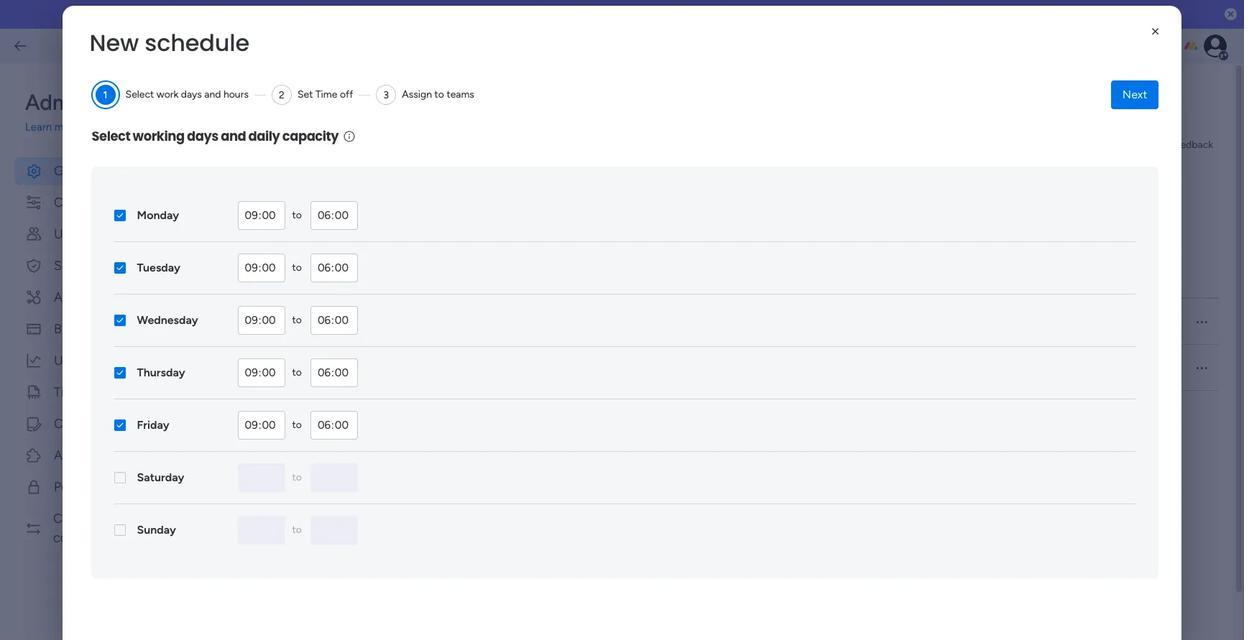 Task type: describe. For each thing, give the bounding box(es) containing it.
select work days and hours
[[126, 88, 249, 101]]

schedule down account link
[[303, 136, 408, 168]]

apps button
[[14, 442, 181, 470]]

new schedule document
[[62, 6, 1183, 641]]

apps
[[54, 448, 84, 463]]

assign
[[402, 88, 432, 101]]

usage stats button
[[14, 347, 181, 375]]

tidy up button
[[14, 379, 181, 407]]

general button
[[14, 157, 181, 185]]

account for account schedule
[[250, 315, 289, 328]]

teams
[[447, 88, 475, 101]]

register now →
[[742, 8, 819, 21]]

administration learn more
[[25, 90, 169, 134]]

content
[[54, 416, 102, 432]]

register now → link
[[742, 8, 819, 21]]

more
[[54, 121, 79, 134]]

hours
[[224, 88, 249, 101]]

work
[[157, 88, 179, 101]]

wednesday
[[137, 314, 198, 327]]

working
[[133, 127, 185, 145]]

row containing account schedule
[[239, 299, 1220, 345]]

next
[[1123, 88, 1148, 101]]

2 button
[[272, 85, 292, 105]]

work schedule link
[[371, 92, 519, 119]]

content directory button
[[14, 410, 181, 438]]

billing button
[[14, 315, 181, 343]]

join us at elevate ✨ our online conference hits screens dec 14th
[[409, 8, 728, 21]]

tuesday
[[137, 261, 180, 275]]

close image
[[1149, 24, 1164, 39]]

work schedule inside "link"
[[385, 97, 466, 111]]

default
[[343, 315, 376, 328]]

new schedule row
[[239, 345, 1220, 391]]

daily
[[248, 127, 280, 145]]

schedule inside new schedule field
[[145, 27, 250, 59]]

add a schedule
[[270, 220, 349, 233]]

new inside field
[[90, 27, 139, 59]]

schedule inside work schedule "link"
[[417, 97, 466, 111]]

tidy
[[54, 384, 78, 400]]

api
[[54, 289, 73, 305]]

cross account copier button
[[14, 505, 181, 553]]

stats
[[93, 353, 122, 369]]

account link
[[295, 92, 371, 119]]

give feedback
[[1149, 138, 1214, 151]]

saturday
[[137, 471, 184, 485]]

account schedule
[[250, 315, 332, 328]]

security button
[[14, 252, 181, 280]]

give feedback button
[[1123, 133, 1220, 156]]

1 button
[[95, 85, 115, 105]]

cross account copier
[[53, 511, 136, 546]]

jacob simon image
[[1205, 35, 1228, 58]]

users
[[54, 226, 86, 242]]

tidy up
[[54, 384, 98, 400]]

and for daily
[[221, 127, 246, 145]]

friday
[[137, 419, 169, 432]]

monday
[[137, 209, 179, 222]]

billing
[[54, 321, 88, 337]]

screens
[[645, 8, 682, 21]]

2
[[279, 89, 285, 101]]

to for friday
[[292, 419, 302, 431]]

1
[[103, 89, 107, 101]]

new inside button
[[250, 362, 271, 374]]

copier
[[53, 530, 89, 546]]

profile
[[246, 97, 281, 111]]

none text field inside the new schedule document
[[238, 464, 285, 493]]

cross
[[53, 511, 86, 527]]

schedule inside 'new schedule' button
[[274, 362, 314, 374]]

New schedule field
[[86, 24, 820, 63]]

account
[[89, 511, 136, 527]]

thursday
[[137, 366, 185, 380]]

back to workspace image
[[13, 39, 27, 53]]

customization
[[54, 195, 138, 210]]

online
[[535, 8, 564, 21]]



Task type: locate. For each thing, give the bounding box(es) containing it.
security
[[54, 258, 101, 274]]

register
[[742, 8, 782, 21]]

new schedule button
[[239, 349, 490, 387]]

feedback
[[1172, 138, 1214, 151]]

schedule down account schedule
[[274, 362, 314, 374]]

select working days and daily capacity
[[92, 127, 339, 145]]

days for work
[[181, 88, 202, 101]]

select for select work days and hours
[[126, 88, 154, 101]]

sunday
[[137, 524, 176, 537]]

1 vertical spatial work schedule
[[239, 136, 408, 168]]

at
[[446, 8, 456, 21]]

row group
[[239, 299, 1220, 391]]

directory
[[105, 416, 156, 432]]

administration
[[25, 90, 169, 116]]

to for saturday
[[292, 472, 302, 484]]

0 vertical spatial work
[[385, 97, 414, 111]]

1 horizontal spatial work
[[385, 97, 414, 111]]

0 vertical spatial account
[[310, 97, 356, 111]]

0 horizontal spatial new schedule
[[90, 27, 250, 59]]

elevate
[[459, 8, 496, 21]]

new schedule inside button
[[250, 362, 314, 374]]

to for tuesday
[[292, 262, 302, 274]]

account inside row
[[250, 315, 289, 328]]

to for sunday
[[292, 524, 302, 536]]

to for thursday
[[292, 367, 302, 379]]

permissions button
[[14, 474, 181, 502]]

to for wednesday
[[292, 314, 302, 326]]

new schedule inside field
[[90, 27, 250, 59]]

and left daily
[[221, 127, 246, 145]]

dec
[[685, 8, 704, 21]]

0 horizontal spatial work
[[239, 136, 297, 168]]

1 vertical spatial new schedule
[[250, 362, 314, 374]]

0 vertical spatial work schedule
[[385, 97, 466, 111]]

work
[[385, 97, 414, 111], [239, 136, 297, 168]]

customization button
[[14, 189, 181, 217]]

→
[[808, 8, 819, 21]]

now
[[785, 8, 805, 21]]

new down account schedule
[[250, 362, 271, 374]]

new schedule
[[90, 27, 250, 59], [250, 362, 314, 374]]

permissions
[[54, 479, 122, 495]]

1 horizontal spatial new schedule
[[250, 362, 314, 374]]

account for account
[[310, 97, 356, 111]]

general
[[54, 163, 98, 179]]

profile link
[[232, 92, 295, 119]]

api button
[[14, 284, 181, 312]]

0 vertical spatial new schedule
[[90, 27, 250, 59]]

days right working
[[187, 127, 218, 145]]

time
[[316, 88, 338, 101]]

usage stats
[[54, 353, 122, 369]]

next button
[[1112, 81, 1160, 109]]

new schedule down account schedule
[[250, 362, 314, 374]]

days for working
[[187, 127, 218, 145]]

learn more link
[[25, 119, 181, 136]]

schedule
[[255, 272, 297, 284]]

days
[[181, 88, 202, 101], [187, 127, 218, 145]]

add
[[270, 220, 292, 233]]

0 horizontal spatial new
[[90, 27, 139, 59]]

row group containing account schedule
[[239, 299, 1220, 391]]

schedule right 3 button
[[417, 97, 466, 111]]

capacity
[[282, 127, 339, 145]]

give
[[1149, 138, 1169, 151]]

1 vertical spatial select
[[92, 127, 130, 145]]

None text field
[[311, 464, 358, 493], [238, 516, 285, 545], [311, 516, 358, 545], [311, 464, 358, 493], [238, 516, 285, 545], [311, 516, 358, 545]]

learn
[[25, 121, 52, 134]]

row
[[239, 299, 1220, 345]]

3
[[384, 89, 389, 101]]

and for hours
[[204, 88, 221, 101]]

off
[[340, 88, 353, 101]]

users button
[[14, 220, 181, 248]]

up
[[81, 384, 98, 400]]

1 vertical spatial account
[[250, 315, 289, 328]]

account
[[310, 97, 356, 111], [250, 315, 289, 328]]

assign to teams
[[402, 88, 475, 101]]

None text field
[[238, 464, 285, 493]]

schedule up the select work days and hours
[[145, 27, 250, 59]]

set
[[298, 88, 313, 101]]

1 vertical spatial and
[[221, 127, 246, 145]]

work inside "link"
[[385, 97, 414, 111]]

0 vertical spatial select
[[126, 88, 154, 101]]

0 vertical spatial and
[[204, 88, 221, 101]]

1 vertical spatial new
[[250, 362, 271, 374]]

select left work
[[126, 88, 154, 101]]

schedule right a
[[303, 220, 349, 233]]

14th
[[707, 8, 728, 21]]

1 vertical spatial work
[[239, 136, 297, 168]]

content directory
[[54, 416, 156, 432]]

grid containing schedule
[[236, 259, 1220, 641]]

to
[[435, 88, 444, 101], [292, 209, 302, 221], [292, 262, 302, 274], [292, 314, 302, 326], [292, 367, 302, 379], [292, 419, 302, 431], [292, 472, 302, 484], [292, 524, 302, 536]]

add a schedule button
[[239, 212, 361, 241]]

0 vertical spatial days
[[181, 88, 202, 101]]

new schedule up work
[[90, 27, 250, 59]]

our
[[515, 8, 533, 21]]

schedule
[[145, 27, 250, 59], [417, 97, 466, 111], [303, 136, 408, 168], [303, 220, 349, 233], [291, 315, 332, 328], [274, 362, 314, 374]]

1 horizontal spatial account
[[310, 97, 356, 111]]

new up "1" button on the left
[[90, 27, 139, 59]]

select
[[126, 88, 154, 101], [92, 127, 130, 145]]

0 horizontal spatial account
[[250, 315, 289, 328]]

new schedule dialog
[[0, 0, 1245, 641]]

usage
[[54, 353, 90, 369]]

work schedule
[[385, 97, 466, 111], [239, 136, 408, 168]]

days right work
[[181, 88, 202, 101]]

row group inside grid
[[239, 299, 1220, 391]]

conference
[[567, 8, 622, 21]]

schedule left default in the left of the page
[[291, 315, 332, 328]]

select for select working days and daily capacity
[[92, 127, 130, 145]]

grid
[[236, 259, 1220, 641]]

1 horizontal spatial new
[[250, 362, 271, 374]]

us
[[433, 8, 444, 21]]

✨
[[498, 8, 512, 21]]

3 button
[[376, 85, 396, 105]]

None time field
[[238, 201, 285, 230], [311, 201, 358, 230], [238, 254, 285, 283], [311, 254, 358, 283], [238, 306, 285, 335], [311, 306, 358, 335], [238, 359, 285, 388], [311, 359, 358, 388], [238, 411, 285, 440], [311, 411, 358, 440], [238, 201, 285, 230], [311, 201, 358, 230], [238, 254, 285, 283], [311, 254, 358, 283], [238, 306, 285, 335], [311, 306, 358, 335], [238, 359, 285, 388], [311, 359, 358, 388], [238, 411, 285, 440], [311, 411, 358, 440]]

hits
[[625, 8, 642, 21]]

to for monday
[[292, 209, 302, 221]]

1 vertical spatial days
[[187, 127, 218, 145]]

and left hours
[[204, 88, 221, 101]]

join
[[409, 8, 430, 21]]

and
[[204, 88, 221, 101], [221, 127, 246, 145]]

a
[[294, 220, 300, 233]]

0 vertical spatial new
[[90, 27, 139, 59]]

set time off
[[298, 88, 353, 101]]

select down administration
[[92, 127, 130, 145]]

schedule inside add a schedule button
[[303, 220, 349, 233]]



Task type: vqa. For each thing, say whether or not it's contained in the screenshot.
The Help Center element at the bottom of page
no



